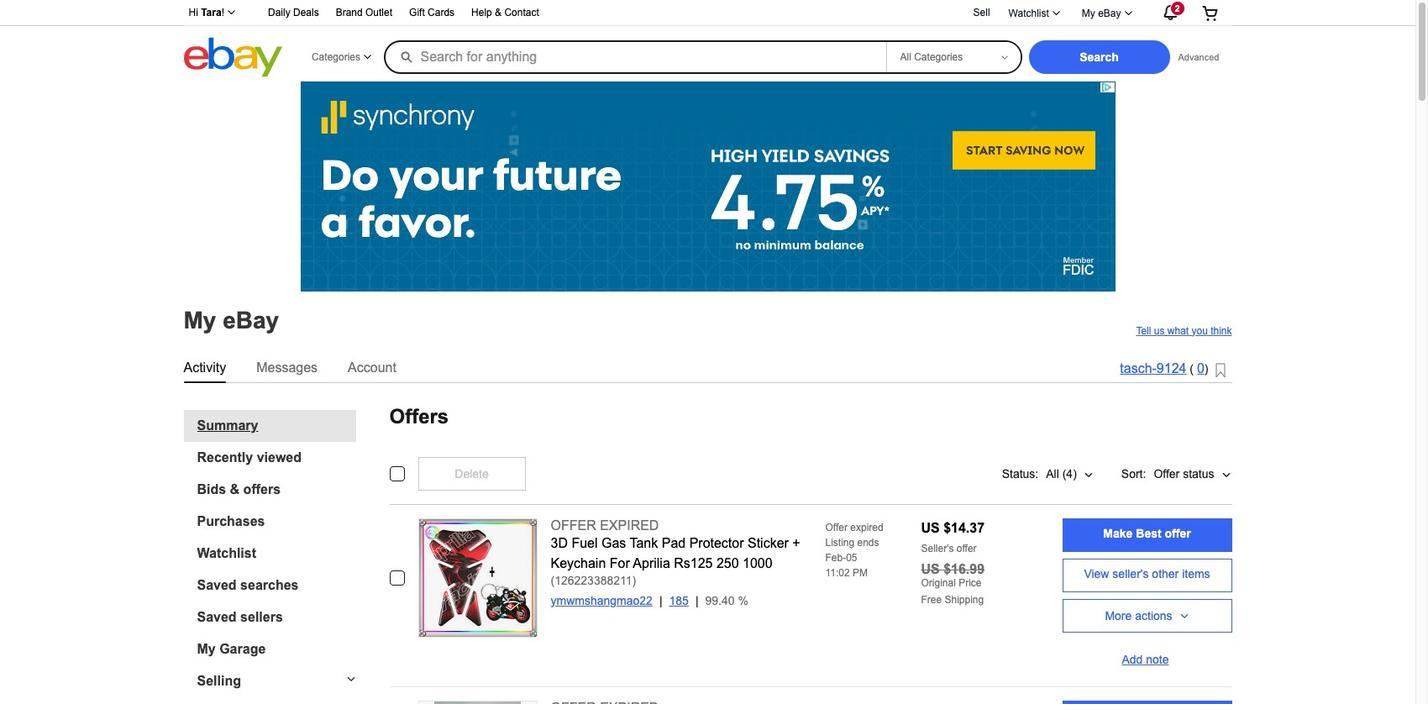 Task type: vqa. For each thing, say whether or not it's contained in the screenshot.
tasch-9124 link
yes



Task type: locate. For each thing, give the bounding box(es) containing it.
1 vertical spatial us
[[922, 562, 940, 576]]

ebay home image
[[184, 37, 282, 77]]

0 horizontal spatial offer
[[826, 521, 848, 533]]

summary link
[[197, 418, 356, 433]]

ebay up the 'messages'
[[223, 307, 279, 333]]

%
[[738, 594, 749, 607]]

0 vertical spatial &
[[495, 7, 502, 18]]

1 horizontal spatial watchlist link
[[1000, 3, 1068, 23]]

1 horizontal spatial &
[[495, 7, 502, 18]]

1 vertical spatial )
[[632, 574, 636, 587]]

us
[[922, 521, 940, 535], [922, 562, 940, 576]]

& right help
[[495, 7, 502, 18]]

gas
[[602, 536, 626, 550]]

0 vertical spatial ebay
[[1099, 7, 1122, 19]]

all
[[1047, 467, 1060, 480]]

1 vertical spatial ebay
[[223, 307, 279, 333]]

05
[[846, 552, 858, 564]]

more actions button
[[1063, 599, 1232, 632]]

saved up the my garage
[[197, 610, 237, 624]]

None submit
[[1029, 40, 1170, 74]]

0 horizontal spatial watchlist link
[[197, 546, 356, 561]]

250
[[717, 556, 739, 570]]

0 horizontal spatial watchlist
[[197, 546, 256, 560]]

!
[[222, 7, 224, 18]]

1 vertical spatial &
[[230, 482, 240, 496]]

help
[[472, 7, 492, 18]]

0 vertical spatial watchlist
[[1009, 7, 1050, 19]]

offer left status
[[1154, 467, 1180, 480]]

your shopping cart image
[[1201, 4, 1221, 21]]

0 vertical spatial (
[[1190, 363, 1194, 376]]

ebay inside account navigation
[[1099, 7, 1122, 19]]

1 horizontal spatial (
[[1190, 363, 1194, 376]]

) down aprilia
[[632, 574, 636, 587]]

& for help
[[495, 7, 502, 18]]

aprilia
[[633, 556, 670, 570]]

0 horizontal spatial my ebay
[[184, 307, 279, 333]]

1 vertical spatial watchlist
[[197, 546, 256, 560]]

( inside tasch-9124 ( 0 )
[[1190, 363, 1194, 376]]

1 horizontal spatial )
[[1205, 363, 1209, 376]]

0 horizontal spatial &
[[230, 482, 240, 496]]

expired
[[851, 521, 884, 533]]

sellers
[[240, 610, 283, 624]]

0 horizontal spatial )
[[632, 574, 636, 587]]

watchlist right sell
[[1009, 7, 1050, 19]]

offer inside offer expired listing ends feb-05 11:02 pm
[[826, 521, 848, 533]]

pm
[[853, 567, 868, 579]]

) left make this page your my ebay homepage image on the bottom right
[[1205, 363, 1209, 376]]

)
[[1205, 363, 1209, 376], [632, 574, 636, 587]]

activity link
[[184, 357, 226, 379]]

offer up listing
[[826, 521, 848, 533]]

my inside account navigation
[[1082, 7, 1096, 19]]

offer expired 3d fuel gas tank pad protector sticker + keychain for aprilia rs125 250 1000 ( 126223388211 )
[[551, 518, 801, 587]]

my ebay main content
[[7, 82, 1409, 704]]

offers
[[390, 405, 449, 427]]

searches
[[240, 578, 299, 592]]

( inside offer expired 3d fuel gas tank pad protector sticker + keychain for aprilia rs125 250 1000 ( 126223388211 )
[[551, 574, 555, 587]]

saved inside 'link'
[[197, 578, 237, 592]]

0 vertical spatial my
[[1082, 7, 1096, 19]]

1 vertical spatial offer
[[826, 521, 848, 533]]

1 vertical spatial (
[[551, 574, 555, 587]]

0 vertical spatial saved
[[197, 578, 237, 592]]

1 horizontal spatial ebay
[[1099, 7, 1122, 19]]

watchlist down "purchases"
[[197, 546, 256, 560]]

price
[[959, 577, 982, 589]]

& inside account navigation
[[495, 7, 502, 18]]

saved
[[197, 578, 237, 592], [197, 610, 237, 624]]

1 saved from the top
[[197, 578, 237, 592]]

banner containing hi
[[179, 0, 1232, 82]]

watchlist link up saved searches 'link'
[[197, 546, 356, 561]]

my ebay
[[1082, 7, 1122, 19], [184, 307, 279, 333]]

1 vertical spatial offer
[[957, 542, 977, 554]]

my ebay left 2 dropdown button
[[1082, 7, 1122, 19]]

offer
[[1165, 527, 1191, 540], [957, 542, 977, 554]]

my ebay up activity
[[184, 307, 279, 333]]

seller's
[[1113, 567, 1149, 581]]

us up original
[[922, 562, 940, 576]]

my left 2 dropdown button
[[1082, 7, 1096, 19]]

2 vertical spatial my
[[197, 642, 216, 656]]

free
[[922, 594, 942, 606]]

sort: offer status
[[1122, 467, 1215, 480]]

my ebay inside main content
[[184, 307, 279, 333]]

0 vertical spatial my ebay
[[1082, 7, 1122, 19]]

offer status button
[[1153, 457, 1232, 490]]

watchlist
[[1009, 7, 1050, 19], [197, 546, 256, 560]]

0 vertical spatial )
[[1205, 363, 1209, 376]]

activity
[[184, 360, 226, 374]]

0
[[1198, 362, 1205, 376]]

banner
[[179, 0, 1232, 82]]

my ebay link
[[1073, 3, 1140, 23]]

keychain
[[551, 556, 606, 570]]

more actions
[[1106, 609, 1173, 622]]

1 horizontal spatial watchlist
[[1009, 7, 1050, 19]]

Search for anything text field
[[387, 42, 883, 72]]

purchases
[[197, 514, 265, 528]]

0 horizontal spatial ebay
[[223, 307, 279, 333]]

offers
[[243, 482, 281, 496]]

185
[[669, 594, 689, 607]]

add note
[[1122, 653, 1169, 667]]

outlet
[[366, 7, 393, 18]]

1 vertical spatial saved
[[197, 610, 237, 624]]

1 vertical spatial my
[[184, 307, 216, 333]]

0 vertical spatial offer
[[1154, 467, 1180, 480]]

tara
[[201, 7, 222, 18]]

0 link
[[1198, 362, 1205, 376]]

make this page your my ebay homepage image
[[1216, 363, 1226, 379]]

my ebay inside account navigation
[[1082, 7, 1122, 19]]

99.40 %
[[706, 594, 749, 607]]

watchlist link right sell
[[1000, 3, 1068, 23]]

my
[[1082, 7, 1096, 19], [184, 307, 216, 333], [197, 642, 216, 656]]

& inside my ebay main content
[[230, 482, 240, 496]]

1 horizontal spatial my ebay
[[1082, 7, 1122, 19]]

offer down the $14.37
[[957, 542, 977, 554]]

saved up "saved sellers"
[[197, 578, 237, 592]]

0 horizontal spatial (
[[551, 574, 555, 587]]

1 vertical spatial my ebay
[[184, 307, 279, 333]]

actions
[[1136, 609, 1173, 622]]

my up activity
[[184, 307, 216, 333]]

offer
[[1154, 467, 1180, 480], [826, 521, 848, 533]]

saved searches link
[[197, 578, 356, 593]]

2 saved from the top
[[197, 610, 237, 624]]

my garage link
[[197, 642, 356, 657]]

99.40
[[706, 594, 735, 607]]

offer inside us $14.37 seller's offer us $16.99 original price free shipping
[[957, 542, 977, 554]]

( down keychain
[[551, 574, 555, 587]]

feb-
[[826, 552, 846, 564]]

ebay inside main content
[[223, 307, 279, 333]]

saved for saved searches
[[197, 578, 237, 592]]

( left 0
[[1190, 363, 1194, 376]]

watchlist link
[[1000, 3, 1068, 23], [197, 546, 356, 561]]

2 button
[[1145, 1, 1189, 25]]

us up seller's
[[922, 521, 940, 535]]

my up selling
[[197, 642, 216, 656]]

gift
[[409, 7, 425, 18]]

brand
[[336, 7, 363, 18]]

& right bids
[[230, 482, 240, 496]]

status: all (4)
[[1002, 467, 1077, 480]]

0 vertical spatial us
[[922, 521, 940, 535]]

us $14.37 seller's offer us $16.99 original price free shipping
[[922, 521, 985, 606]]

ebay left 2 dropdown button
[[1099, 7, 1122, 19]]

bids & offers link
[[197, 482, 356, 497]]

ebay
[[1099, 7, 1122, 19], [223, 307, 279, 333]]

1000
[[743, 556, 773, 570]]

offer right best
[[1165, 527, 1191, 540]]

purchases link
[[197, 514, 356, 529]]

0 horizontal spatial offer
[[957, 542, 977, 554]]

my garage
[[197, 642, 266, 656]]

account link
[[348, 357, 397, 379]]

bids & offers
[[197, 482, 281, 496]]

bids
[[197, 482, 226, 496]]

add note button
[[1063, 639, 1232, 673]]

offer expired listing ends feb-05 11:02 pm
[[826, 521, 884, 579]]

for
[[610, 556, 630, 570]]

1 horizontal spatial offer
[[1165, 527, 1191, 540]]

more
[[1106, 609, 1132, 622]]



Task type: describe. For each thing, give the bounding box(es) containing it.
categories
[[312, 51, 361, 63]]

make best offer
[[1104, 527, 1191, 540]]

status:
[[1002, 467, 1039, 480]]

fuel
[[572, 536, 598, 550]]

cards
[[428, 7, 455, 18]]

$14.37
[[944, 521, 985, 535]]

3d
[[551, 536, 568, 550]]

viewed
[[257, 450, 302, 464]]

ymwmshangmao22 link
[[551, 594, 669, 607]]

other
[[1153, 567, 1179, 581]]

brand outlet
[[336, 7, 393, 18]]

view seller's other items link
[[1063, 558, 1232, 592]]

tank
[[630, 536, 658, 550]]

) inside tasch-9124 ( 0 )
[[1205, 363, 1209, 376]]

185 link
[[669, 594, 706, 607]]

3d fuel gas tank pad protector sticker + keychain for aprilia rs125 250 1000 link
[[551, 536, 801, 570]]

vtg josef hospodka chrisbska glass vase lamp cranberry pink czech crystal mcm image
[[435, 701, 521, 704]]

saved sellers link
[[197, 610, 356, 625]]

help & contact link
[[472, 4, 539, 23]]

sort:
[[1122, 467, 1147, 480]]

tell
[[1137, 325, 1152, 337]]

seller's
[[922, 542, 954, 554]]

(4)
[[1063, 467, 1077, 480]]

watchlist inside account navigation
[[1009, 7, 1050, 19]]

11:02
[[826, 567, 850, 579]]

selling
[[197, 674, 241, 688]]

daily
[[268, 7, 290, 18]]

sell link
[[966, 7, 998, 19]]

best
[[1136, 527, 1162, 540]]

deals
[[293, 7, 319, 18]]

ends
[[858, 537, 880, 548]]

saved for saved sellers
[[197, 610, 237, 624]]

1 us from the top
[[922, 521, 940, 535]]

saved searches
[[197, 578, 299, 592]]

us
[[1155, 325, 1165, 337]]

2
[[1175, 3, 1180, 13]]

what
[[1168, 325, 1189, 337]]

note
[[1147, 653, 1169, 667]]

gift cards
[[409, 7, 455, 18]]

0 vertical spatial watchlist link
[[1000, 3, 1068, 23]]

summary
[[197, 418, 258, 432]]

original
[[922, 577, 956, 589]]

expired
[[600, 518, 659, 532]]

tell us what you think
[[1137, 325, 1232, 337]]

make best offer link
[[1063, 518, 1232, 552]]

tasch-
[[1121, 362, 1157, 376]]

make
[[1104, 527, 1133, 540]]

contact
[[505, 7, 539, 18]]

account navigation
[[179, 0, 1232, 26]]

recently
[[197, 450, 253, 464]]

gift cards link
[[409, 4, 455, 23]]

recently viewed link
[[197, 450, 356, 465]]

sell
[[974, 7, 991, 19]]

hi
[[189, 7, 198, 18]]

my for "my ebay" link
[[1082, 7, 1096, 19]]

advanced
[[1179, 52, 1220, 62]]

status
[[1183, 467, 1215, 480]]

pad
[[662, 536, 686, 550]]

view seller's other items
[[1084, 567, 1211, 581]]

0 vertical spatial offer
[[1165, 527, 1191, 540]]

offer
[[551, 518, 596, 532]]

my for my garage link at the left bottom of page
[[197, 642, 216, 656]]

3d fuel gas tank pad protector sticker + keychain for aprilia rs125 250 1000 image
[[419, 519, 537, 637]]

& for bids
[[230, 482, 240, 496]]

126223388211
[[555, 574, 632, 587]]

help & contact
[[472, 7, 539, 18]]

listing
[[826, 537, 855, 548]]

1 horizontal spatial offer
[[1154, 467, 1180, 480]]

tasch-9124 ( 0 )
[[1121, 362, 1209, 376]]

you
[[1192, 325, 1208, 337]]

categories button
[[307, 39, 376, 75]]

tell us what you think link
[[1137, 325, 1232, 337]]

daily deals
[[268, 7, 319, 18]]

sticker
[[748, 536, 789, 550]]

brand outlet link
[[336, 4, 393, 23]]

saved sellers
[[197, 610, 283, 624]]

advertisement region
[[300, 82, 1116, 292]]

) inside offer expired 3d fuel gas tank pad protector sticker + keychain for aprilia rs125 250 1000 ( 126223388211 )
[[632, 574, 636, 587]]

delete button
[[418, 457, 526, 490]]

garage
[[219, 642, 266, 656]]

2 us from the top
[[922, 562, 940, 576]]

protector
[[690, 536, 744, 550]]

account
[[348, 360, 397, 374]]

daily deals link
[[268, 4, 319, 23]]

watchlist inside my ebay main content
[[197, 546, 256, 560]]

hi tara !
[[189, 7, 224, 18]]

ymwmshangmao22
[[551, 594, 653, 607]]

+
[[793, 536, 801, 550]]

1 vertical spatial watchlist link
[[197, 546, 356, 561]]

think
[[1211, 325, 1232, 337]]

items
[[1183, 567, 1211, 581]]

shipping
[[945, 594, 984, 606]]

advanced link
[[1170, 40, 1228, 74]]

all (4) button
[[1046, 457, 1095, 490]]

view
[[1084, 567, 1110, 581]]

recently viewed
[[197, 450, 302, 464]]

$16.99
[[944, 562, 985, 576]]



